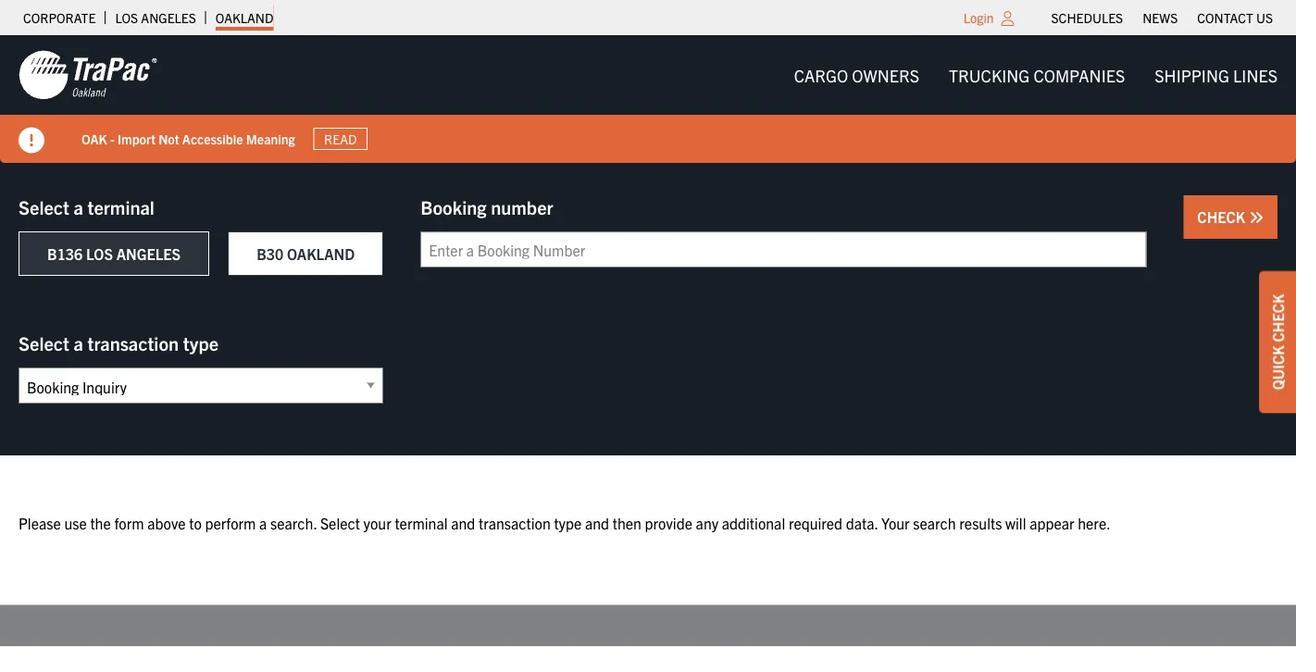 Task type: locate. For each thing, give the bounding box(es) containing it.
above
[[148, 514, 186, 532]]

a for terminal
[[74, 195, 83, 218]]

oakland right los angeles
[[216, 9, 274, 26]]

2 vertical spatial a
[[259, 514, 267, 532]]

select a transaction type
[[19, 331, 219, 354]]

transaction
[[88, 331, 179, 354], [479, 514, 551, 532]]

terminal
[[88, 195, 155, 218], [395, 514, 448, 532]]

oakland image
[[19, 49, 157, 101]]

1 vertical spatial oakland
[[287, 245, 355, 263]]

select left your
[[320, 514, 360, 532]]

oakland right b30
[[287, 245, 355, 263]]

1 vertical spatial los
[[86, 245, 113, 263]]

0 horizontal spatial type
[[183, 331, 219, 354]]

b136
[[47, 245, 83, 263]]

cargo
[[794, 64, 849, 85]]

provide
[[645, 514, 693, 532]]

please
[[19, 514, 61, 532]]

check button
[[1184, 195, 1278, 239]]

0 vertical spatial terminal
[[88, 195, 155, 218]]

menu bar down light icon
[[780, 56, 1293, 94]]

0 horizontal spatial oakland
[[216, 9, 274, 26]]

solid image
[[1250, 210, 1264, 225]]

additional
[[722, 514, 786, 532]]

0 horizontal spatial check
[[1198, 208, 1250, 226]]

los right corporate link
[[115, 9, 138, 26]]

a down 'b136'
[[74, 331, 83, 354]]

los angeles
[[115, 9, 196, 26]]

angeles left oakland link
[[141, 9, 196, 26]]

required
[[789, 514, 843, 532]]

0 horizontal spatial los
[[86, 245, 113, 263]]

1 horizontal spatial oakland
[[287, 245, 355, 263]]

check
[[1198, 208, 1250, 226], [1269, 294, 1288, 342]]

form
[[114, 514, 144, 532]]

type
[[183, 331, 219, 354], [554, 514, 582, 532]]

select up 'b136'
[[19, 195, 69, 218]]

corporate link
[[23, 5, 96, 31]]

0 horizontal spatial and
[[451, 514, 475, 532]]

a left search.
[[259, 514, 267, 532]]

oak
[[82, 130, 107, 147]]

1 vertical spatial select
[[19, 331, 69, 354]]

news link
[[1143, 5, 1179, 31]]

0 horizontal spatial transaction
[[88, 331, 179, 354]]

1 horizontal spatial terminal
[[395, 514, 448, 532]]

accessible
[[182, 130, 243, 147]]

2 vertical spatial select
[[320, 514, 360, 532]]

any
[[696, 514, 719, 532]]

here.
[[1078, 514, 1111, 532]]

terminal up b136 los angeles
[[88, 195, 155, 218]]

booking
[[421, 195, 487, 218]]

0 vertical spatial menu bar
[[1042, 5, 1283, 31]]

check inside button
[[1198, 208, 1250, 226]]

then
[[613, 514, 642, 532]]

and
[[451, 514, 475, 532], [585, 514, 610, 532]]

number
[[491, 195, 554, 218]]

select down 'b136'
[[19, 331, 69, 354]]

select
[[19, 195, 69, 218], [19, 331, 69, 354], [320, 514, 360, 532]]

footer
[[0, 605, 1297, 648]]

1 vertical spatial menu bar
[[780, 56, 1293, 94]]

quick
[[1269, 346, 1288, 390]]

banner
[[0, 35, 1297, 163]]

0 vertical spatial a
[[74, 195, 83, 218]]

1 horizontal spatial check
[[1269, 294, 1288, 342]]

a up 'b136'
[[74, 195, 83, 218]]

us
[[1257, 9, 1274, 26]]

menu bar containing cargo owners
[[780, 56, 1293, 94]]

b30
[[257, 245, 284, 263]]

angeles down the select a terminal
[[116, 245, 181, 263]]

meaning
[[246, 130, 295, 147]]

select for select a terminal
[[19, 195, 69, 218]]

shipping lines
[[1155, 64, 1278, 85]]

los
[[115, 9, 138, 26], [86, 245, 113, 263]]

search
[[914, 514, 957, 532]]

not
[[159, 130, 179, 147]]

0 vertical spatial select
[[19, 195, 69, 218]]

0 vertical spatial check
[[1198, 208, 1250, 226]]

oakland
[[216, 9, 274, 26], [287, 245, 355, 263]]

quick check link
[[1260, 271, 1297, 413]]

terminal right your
[[395, 514, 448, 532]]

1 vertical spatial a
[[74, 331, 83, 354]]

please use the form above to perform a search. select your terminal and transaction type and then provide any additional required data. your search results will appear here.
[[19, 514, 1111, 532]]

owners
[[853, 64, 920, 85]]

contact
[[1198, 9, 1254, 26]]

1 horizontal spatial and
[[585, 514, 610, 532]]

1 horizontal spatial transaction
[[479, 514, 551, 532]]

0 vertical spatial los
[[115, 9, 138, 26]]

your
[[364, 514, 392, 532]]

1 vertical spatial type
[[554, 514, 582, 532]]

select for select a transaction type
[[19, 331, 69, 354]]

angeles
[[141, 9, 196, 26], [116, 245, 181, 263]]

menu bar up shipping
[[1042, 5, 1283, 31]]

and right your
[[451, 514, 475, 532]]

and left then
[[585, 514, 610, 532]]

a
[[74, 195, 83, 218], [74, 331, 83, 354], [259, 514, 267, 532]]

contact us
[[1198, 9, 1274, 26]]

menu bar
[[1042, 5, 1283, 31], [780, 56, 1293, 94]]

0 vertical spatial transaction
[[88, 331, 179, 354]]

los right 'b136'
[[86, 245, 113, 263]]

news
[[1143, 9, 1179, 26]]

0 horizontal spatial terminal
[[88, 195, 155, 218]]



Task type: vqa. For each thing, say whether or not it's contained in the screenshot.
the Los Angeles at top
yes



Task type: describe. For each thing, give the bounding box(es) containing it.
your
[[882, 514, 910, 532]]

import
[[118, 130, 156, 147]]

trucking
[[950, 64, 1030, 85]]

b136 los angeles
[[47, 245, 181, 263]]

contact us link
[[1198, 5, 1274, 31]]

cargo owners link
[[780, 56, 935, 94]]

quick check
[[1269, 294, 1288, 390]]

trucking companies link
[[935, 56, 1141, 94]]

results
[[960, 514, 1003, 532]]

read link
[[314, 128, 368, 150]]

b30 oakland
[[257, 245, 355, 263]]

Booking number text field
[[421, 232, 1147, 268]]

banner containing cargo owners
[[0, 35, 1297, 163]]

appear
[[1030, 514, 1075, 532]]

search.
[[271, 514, 317, 532]]

will
[[1006, 514, 1027, 532]]

solid image
[[19, 127, 44, 153]]

los angeles link
[[115, 5, 196, 31]]

menu bar containing schedules
[[1042, 5, 1283, 31]]

1 vertical spatial angeles
[[116, 245, 181, 263]]

schedules
[[1052, 9, 1124, 26]]

1 horizontal spatial los
[[115, 9, 138, 26]]

oakland link
[[216, 5, 274, 31]]

login link
[[964, 9, 995, 26]]

0 vertical spatial type
[[183, 331, 219, 354]]

1 vertical spatial terminal
[[395, 514, 448, 532]]

the
[[90, 514, 111, 532]]

perform
[[205, 514, 256, 532]]

0 vertical spatial angeles
[[141, 9, 196, 26]]

0 vertical spatial oakland
[[216, 9, 274, 26]]

lines
[[1234, 64, 1278, 85]]

oak - import not accessible meaning
[[82, 130, 295, 147]]

data.
[[846, 514, 879, 532]]

select a terminal
[[19, 195, 155, 218]]

to
[[189, 514, 202, 532]]

cargo owners
[[794, 64, 920, 85]]

2 and from the left
[[585, 514, 610, 532]]

booking number
[[421, 195, 554, 218]]

login
[[964, 9, 995, 26]]

corporate
[[23, 9, 96, 26]]

a for transaction
[[74, 331, 83, 354]]

-
[[110, 130, 115, 147]]

light image
[[1002, 11, 1015, 26]]

1 and from the left
[[451, 514, 475, 532]]

shipping lines link
[[1141, 56, 1293, 94]]

1 horizontal spatial type
[[554, 514, 582, 532]]

1 vertical spatial transaction
[[479, 514, 551, 532]]

trucking companies
[[950, 64, 1126, 85]]

read
[[324, 131, 357, 147]]

schedules link
[[1052, 5, 1124, 31]]

shipping
[[1155, 64, 1230, 85]]

use
[[64, 514, 87, 532]]

1 vertical spatial check
[[1269, 294, 1288, 342]]

companies
[[1034, 64, 1126, 85]]



